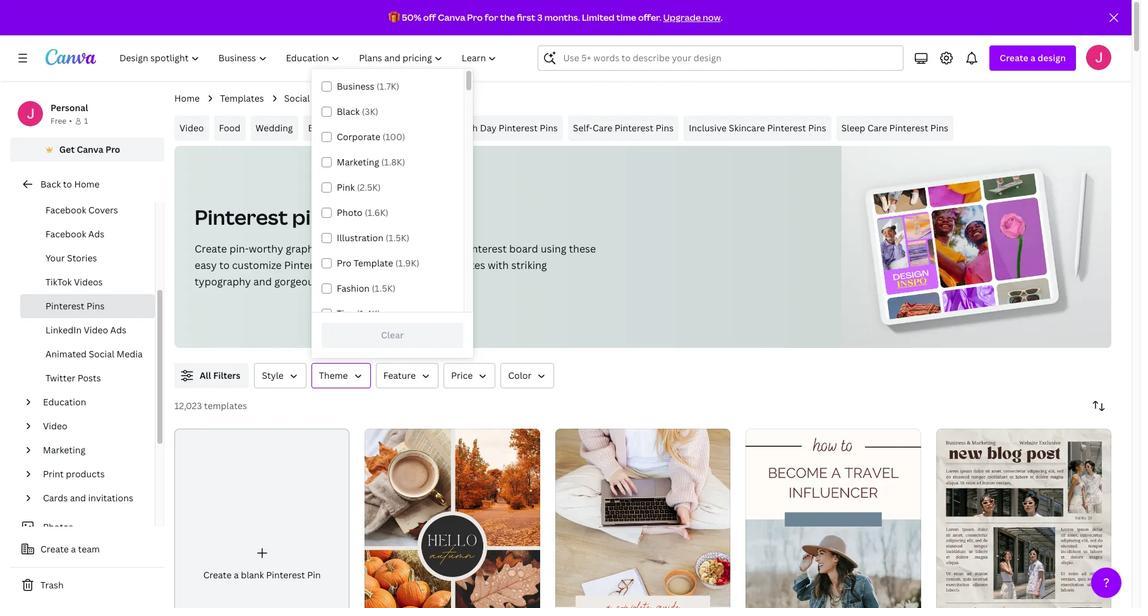 Task type: describe. For each thing, give the bounding box(es) containing it.
0 vertical spatial ads
[[88, 228, 104, 240]]

cards
[[43, 492, 68, 504]]

all filters
[[200, 370, 240, 382]]

pin inside the create pin-worthy graphics and draw attention to your pinterest board using these easy to customize pinterest pin templates. edit it in minutes with striking typography and gorgeous images from our media library.
[[331, 258, 347, 272]]

draw
[[351, 242, 375, 256]]

create for create a team
[[40, 543, 69, 555]]

in
[[434, 258, 443, 272]]

pinterest down graphics
[[284, 258, 329, 272]]

pink (2.5k)
[[337, 181, 381, 193]]

blank
[[241, 569, 264, 581]]

price
[[451, 370, 473, 382]]

attention
[[377, 242, 422, 256]]

inclusive skincare pinterest pins
[[689, 122, 826, 134]]

offer.
[[638, 11, 661, 23]]

facebook covers
[[45, 204, 118, 216]]

create a team button
[[10, 537, 164, 562]]

create a design button
[[990, 45, 1076, 71]]

your stories
[[45, 252, 97, 264]]

video for topmost video link
[[179, 122, 204, 134]]

50%
[[402, 11, 421, 23]]

off
[[423, 11, 436, 23]]

1 horizontal spatial ads
[[110, 324, 126, 336]]

1 vertical spatial social
[[89, 348, 114, 360]]

theme
[[319, 370, 348, 382]]

corporate (100)
[[337, 131, 405, 143]]

0 vertical spatial templates
[[327, 203, 430, 231]]

marketing link
[[38, 439, 147, 463]]

gorgeous
[[274, 275, 319, 289]]

inclusive skincare pinterest pins link
[[684, 116, 831, 141]]

0 vertical spatial video link
[[174, 116, 209, 141]]

twitter
[[45, 372, 75, 384]]

2 vertical spatial pin
[[307, 569, 321, 581]]

create pin-worthy graphics and draw attention to your pinterest board using these easy to customize pinterest pin templates. edit it in minutes with striking typography and gorgeous images from our media library.
[[195, 242, 596, 289]]

self-care pinterest pins link
[[568, 116, 679, 141]]

feature
[[383, 370, 416, 382]]

upgrade now button
[[663, 11, 721, 23]]

self-
[[573, 122, 593, 134]]

now
[[703, 11, 721, 23]]

cards and invitations
[[43, 492, 133, 504]]

inclusive
[[689, 122, 727, 134]]

our
[[384, 275, 400, 289]]

style button
[[254, 363, 306, 389]]

(1.5k) for fashion (1.5k)
[[372, 282, 396, 294]]

food link
[[214, 116, 246, 141]]

templates link
[[220, 92, 264, 106]]

top level navigation element
[[111, 45, 508, 71]]

pins for sleep care pinterest pins
[[930, 122, 949, 134]]

1 vertical spatial media
[[117, 348, 143, 360]]

time
[[616, 11, 636, 23]]

these
[[569, 242, 596, 256]]

•
[[69, 116, 72, 126]]

get canva pro
[[59, 143, 120, 155]]

(1.4k)
[[356, 308, 380, 320]]

facebook for facebook ads
[[45, 228, 86, 240]]

2 horizontal spatial pin
[[399, 92, 413, 104]]

your stories link
[[20, 246, 155, 270]]

pinterest idea pins
[[360, 122, 440, 134]]

2 vertical spatial and
[[70, 492, 86, 504]]

worthy
[[249, 242, 283, 256]]

pins for inclusive skincare pinterest pins
[[808, 122, 826, 134]]

linkedin video ads
[[45, 324, 126, 336]]

care for self-
[[593, 122, 612, 134]]

wedding link
[[251, 116, 298, 141]]

sleep care pinterest pins link
[[836, 116, 954, 141]]

0 vertical spatial home
[[174, 92, 200, 104]]

illustration (1.5k)
[[337, 232, 409, 244]]

home link
[[174, 92, 200, 106]]

personal
[[51, 102, 88, 114]]

create a blank pinterest pin element
[[174, 429, 350, 609]]

corporate
[[337, 131, 380, 143]]

0 vertical spatial social
[[284, 92, 310, 104]]

1
[[84, 116, 88, 126]]

pinterest right blank
[[266, 569, 305, 581]]

theme button
[[311, 363, 371, 389]]

sleep
[[841, 122, 865, 134]]

it
[[425, 258, 432, 272]]

animated social media link
[[20, 342, 155, 366]]

food
[[219, 122, 240, 134]]

marketing (1.8k)
[[337, 156, 405, 168]]

pinterest pin
[[358, 92, 413, 104]]

(1.8k)
[[381, 156, 405, 168]]

0 horizontal spatial video link
[[38, 415, 147, 439]]

1 horizontal spatial media
[[312, 92, 338, 104]]

pinterest pins
[[45, 300, 105, 312]]

2 vertical spatial pro
[[337, 257, 351, 269]]

tiktok videos link
[[20, 270, 155, 294]]

1 horizontal spatial canva
[[438, 11, 465, 23]]

fashion (1.5k)
[[337, 282, 396, 294]]

the
[[500, 11, 515, 23]]

(2.5k)
[[357, 181, 381, 193]]

create for create pin-worthy graphics and draw attention to your pinterest board using these easy to customize pinterest pin templates. edit it in minutes with striking typography and gorgeous images from our media library.
[[195, 242, 227, 256]]

minutes
[[446, 258, 485, 272]]

all filters button
[[174, 363, 249, 389]]

pro inside get canva pro button
[[106, 143, 120, 155]]

templates.
[[349, 258, 401, 272]]

free
[[51, 116, 67, 126]]

media
[[403, 275, 433, 289]]

social media link
[[284, 92, 338, 106]]



Task type: vqa. For each thing, say whether or not it's contained in the screenshot.


Task type: locate. For each thing, give the bounding box(es) containing it.
create a blank pinterest pin
[[203, 569, 321, 581]]

(1.6k)
[[365, 207, 388, 219]]

pin up idea
[[399, 92, 413, 104]]

1 vertical spatial and
[[253, 275, 272, 289]]

video link down education
[[38, 415, 147, 439]]

clear
[[381, 329, 404, 341]]

video for video link to the left
[[43, 420, 67, 432]]

video up "animated social media" in the bottom of the page
[[84, 324, 108, 336]]

pin
[[399, 92, 413, 104], [331, 258, 347, 272], [307, 569, 321, 581]]

1 horizontal spatial home
[[174, 92, 200, 104]]

templates down filters on the left bottom of page
[[204, 400, 247, 412]]

twitter posts link
[[20, 366, 155, 391]]

(1.5k) down the templates.
[[372, 282, 396, 294]]

team
[[78, 543, 100, 555]]

idea
[[401, 122, 419, 134]]

design
[[1038, 52, 1066, 64]]

create a team
[[40, 543, 100, 555]]

0 horizontal spatial video
[[43, 420, 67, 432]]

social media
[[284, 92, 338, 104]]

Search search field
[[563, 46, 896, 70]]

1 vertical spatial templates
[[204, 400, 247, 412]]

1 vertical spatial a
[[71, 543, 76, 555]]

beige white black modern pinterest pin image
[[555, 429, 731, 609]]

video
[[179, 122, 204, 134], [84, 324, 108, 336], [43, 420, 67, 432]]

create inside the create pin-worthy graphics and draw attention to your pinterest board using these easy to customize pinterest pin templates. edit it in minutes with striking typography and gorgeous images from our media library.
[[195, 242, 227, 256]]

create up easy
[[195, 242, 227, 256]]

pinterest up linkedin
[[45, 300, 84, 312]]

linkedin video ads link
[[20, 318, 155, 342]]

trash link
[[10, 573, 164, 598]]

free •
[[51, 116, 72, 126]]

2 horizontal spatial a
[[1031, 52, 1036, 64]]

limited
[[582, 11, 615, 23]]

0 horizontal spatial social
[[89, 348, 114, 360]]

earth day pinterest pins link
[[450, 116, 563, 141]]

create a blank pinterest pin link
[[174, 429, 350, 609]]

1 vertical spatial facebook
[[45, 228, 86, 240]]

marketing inside marketing link
[[43, 444, 85, 456]]

marketing
[[337, 156, 379, 168], [43, 444, 85, 456]]

james peterson image
[[1086, 45, 1111, 70]]

typography
[[195, 275, 251, 289]]

create for create a design
[[1000, 52, 1029, 64]]

care
[[593, 122, 612, 134], [868, 122, 887, 134]]

0 horizontal spatial home
[[74, 178, 100, 190]]

with
[[488, 258, 509, 272]]

0 horizontal spatial to
[[63, 178, 72, 190]]

1 horizontal spatial to
[[219, 258, 230, 272]]

1 horizontal spatial video
[[84, 324, 108, 336]]

pinterest right skincare
[[767, 122, 806, 134]]

0 horizontal spatial care
[[593, 122, 612, 134]]

pins for earth day pinterest pins
[[540, 122, 558, 134]]

0 horizontal spatial canva
[[77, 143, 103, 155]]

and right cards
[[70, 492, 86, 504]]

pinterest right sleep
[[889, 122, 928, 134]]

pro up back to home link
[[106, 143, 120, 155]]

ads down covers on the left of the page
[[88, 228, 104, 240]]

1 vertical spatial video link
[[38, 415, 147, 439]]

tiktok videos
[[45, 276, 103, 288]]

self-care pinterest pins
[[573, 122, 674, 134]]

animated social media
[[45, 348, 143, 360]]

2 care from the left
[[868, 122, 887, 134]]

filters
[[213, 370, 240, 382]]

facebook up facebook ads
[[45, 204, 86, 216]]

video link down home link
[[174, 116, 209, 141]]

create left blank
[[203, 569, 232, 581]]

1 care from the left
[[593, 122, 612, 134]]

tiktok
[[45, 276, 72, 288]]

🎁 50% off canva pro for the first 3 months. limited time offer. upgrade now .
[[389, 11, 723, 23]]

to up typography at top left
[[219, 258, 230, 272]]

education
[[43, 396, 86, 408]]

home up facebook covers link
[[74, 178, 100, 190]]

12,023
[[174, 400, 202, 412]]

from
[[358, 275, 381, 289]]

pinterest up pin-
[[195, 203, 288, 231]]

a for team
[[71, 543, 76, 555]]

marketing down corporate
[[337, 156, 379, 168]]

(1.5k) up (1.9k)
[[386, 232, 409, 244]]

pinterest up (3k)
[[358, 92, 397, 104]]

0 vertical spatial canva
[[438, 11, 465, 23]]

ads
[[88, 228, 104, 240], [110, 324, 126, 336]]

easy
[[195, 258, 217, 272]]

a inside button
[[71, 543, 76, 555]]

None search field
[[538, 45, 904, 71]]

marketing up "print products"
[[43, 444, 85, 456]]

a for blank
[[234, 569, 239, 581]]

sleep care pinterest pins
[[841, 122, 949, 134]]

business
[[337, 80, 374, 92]]

3
[[537, 11, 543, 23]]

create left design
[[1000, 52, 1029, 64]]

.
[[721, 11, 723, 23]]

facebook up your stories
[[45, 228, 86, 240]]

months.
[[544, 11, 580, 23]]

pink
[[337, 181, 355, 193]]

2 horizontal spatial to
[[425, 242, 435, 256]]

canva right off
[[438, 11, 465, 23]]

0 horizontal spatial ads
[[88, 228, 104, 240]]

videos
[[74, 276, 103, 288]]

pinterest pin templates image
[[842, 146, 1111, 348], [877, 212, 939, 295]]

back to home link
[[10, 172, 164, 197]]

pinterest right day
[[499, 122, 538, 134]]

a left design
[[1031, 52, 1036, 64]]

1 vertical spatial (1.5k)
[[372, 282, 396, 294]]

customize
[[232, 258, 282, 272]]

0 horizontal spatial a
[[71, 543, 76, 555]]

facebook for facebook covers
[[45, 204, 86, 216]]

beige feminine pinterest pin image
[[746, 429, 921, 609]]

2 vertical spatial to
[[219, 258, 230, 272]]

a left blank
[[234, 569, 239, 581]]

0 vertical spatial video
[[179, 122, 204, 134]]

clear button
[[322, 323, 463, 348]]

canva inside button
[[77, 143, 103, 155]]

and down customize
[[253, 275, 272, 289]]

1 horizontal spatial templates
[[327, 203, 430, 231]]

0 vertical spatial a
[[1031, 52, 1036, 64]]

(3k)
[[362, 106, 378, 118]]

pin
[[292, 203, 323, 231]]

pinterest right self-
[[615, 122, 654, 134]]

media down linkedin video ads link
[[117, 348, 143, 360]]

create inside dropdown button
[[1000, 52, 1029, 64]]

back to home
[[40, 178, 100, 190]]

pro up images
[[337, 257, 351, 269]]

0 horizontal spatial marketing
[[43, 444, 85, 456]]

print
[[43, 468, 64, 480]]

and left draw
[[330, 242, 348, 256]]

to right back
[[63, 178, 72, 190]]

1 horizontal spatial social
[[284, 92, 310, 104]]

canva
[[438, 11, 465, 23], [77, 143, 103, 155]]

2 facebook from the top
[[45, 228, 86, 240]]

1 horizontal spatial a
[[234, 569, 239, 581]]

facebook ads
[[45, 228, 104, 240]]

1 facebook from the top
[[45, 204, 86, 216]]

using
[[541, 242, 566, 256]]

2 horizontal spatial video
[[179, 122, 204, 134]]

pinterest up with
[[462, 242, 507, 256]]

templates
[[220, 92, 264, 104]]

ads up "animated social media" in the bottom of the page
[[110, 324, 126, 336]]

2 horizontal spatial pro
[[467, 11, 483, 23]]

for
[[485, 11, 498, 23]]

linkedin
[[45, 324, 82, 336]]

posts
[[78, 372, 101, 384]]

care for sleep
[[868, 122, 887, 134]]

invitations
[[88, 492, 133, 504]]

day
[[480, 122, 497, 134]]

1 horizontal spatial marketing
[[337, 156, 379, 168]]

to up it
[[425, 242, 435, 256]]

social up wedding
[[284, 92, 310, 104]]

🎁
[[389, 11, 400, 23]]

back
[[40, 178, 61, 190]]

Sort by button
[[1086, 394, 1111, 419]]

1 vertical spatial to
[[425, 242, 435, 256]]

pinterest pin templates
[[195, 203, 430, 231]]

1 vertical spatial ads
[[110, 324, 126, 336]]

create down photos
[[40, 543, 69, 555]]

get canva pro button
[[10, 138, 164, 162]]

birthday
[[308, 122, 345, 134]]

social up posts
[[89, 348, 114, 360]]

1 vertical spatial canva
[[77, 143, 103, 155]]

business (1.7k)
[[337, 80, 399, 92]]

a for design
[[1031, 52, 1036, 64]]

pin up images
[[331, 258, 347, 272]]

0 horizontal spatial pin
[[307, 569, 321, 581]]

0 vertical spatial to
[[63, 178, 72, 190]]

1 horizontal spatial care
[[868, 122, 887, 134]]

marketing for marketing
[[43, 444, 85, 456]]

(100)
[[383, 131, 405, 143]]

a left the team
[[71, 543, 76, 555]]

2 vertical spatial video
[[43, 420, 67, 432]]

a inside dropdown button
[[1031, 52, 1036, 64]]

get
[[59, 143, 75, 155]]

education link
[[38, 391, 147, 415]]

0 vertical spatial facebook
[[45, 204, 86, 216]]

1 vertical spatial pin
[[331, 258, 347, 272]]

1 vertical spatial home
[[74, 178, 100, 190]]

0 vertical spatial (1.5k)
[[386, 232, 409, 244]]

0 vertical spatial marketing
[[337, 156, 379, 168]]

2 vertical spatial a
[[234, 569, 239, 581]]

pins
[[422, 122, 440, 134], [540, 122, 558, 134], [656, 122, 674, 134], [808, 122, 826, 134], [930, 122, 949, 134], [87, 300, 105, 312]]

1 horizontal spatial video link
[[174, 116, 209, 141]]

media up black on the left top
[[312, 92, 338, 104]]

1 horizontal spatial pro
[[337, 257, 351, 269]]

home left templates
[[174, 92, 200, 104]]

wedding
[[256, 122, 293, 134]]

templates up illustration (1.5k) at the left of page
[[327, 203, 430, 231]]

pro left for
[[467, 11, 483, 23]]

earth
[[455, 122, 478, 134]]

video down home link
[[179, 122, 204, 134]]

orange black white collage autumn pumpkin coffee pinterest pin image
[[365, 429, 540, 609]]

0 horizontal spatial media
[[117, 348, 143, 360]]

1 horizontal spatial pin
[[331, 258, 347, 272]]

brown aesthetic modern elegant fashion lifestyle newspaper blog your story image
[[936, 429, 1111, 609]]

twitter posts
[[45, 372, 101, 384]]

0 vertical spatial and
[[330, 242, 348, 256]]

(1.5k) for illustration (1.5k)
[[386, 232, 409, 244]]

canva right get
[[77, 143, 103, 155]]

facebook covers link
[[20, 198, 155, 222]]

0 horizontal spatial and
[[70, 492, 86, 504]]

create for create a blank pinterest pin
[[203, 569, 232, 581]]

1 vertical spatial pro
[[106, 143, 120, 155]]

print products
[[43, 468, 105, 480]]

0 horizontal spatial pro
[[106, 143, 120, 155]]

1 horizontal spatial and
[[253, 275, 272, 289]]

pin right blank
[[307, 569, 321, 581]]

fashion
[[337, 282, 370, 294]]

1 vertical spatial video
[[84, 324, 108, 336]]

marketing for marketing (1.8k)
[[337, 156, 379, 168]]

video down education
[[43, 420, 67, 432]]

color button
[[501, 363, 554, 389]]

2 horizontal spatial and
[[330, 242, 348, 256]]

0 horizontal spatial templates
[[204, 400, 247, 412]]

(1.5k)
[[386, 232, 409, 244], [372, 282, 396, 294]]

create a design
[[1000, 52, 1066, 64]]

price button
[[444, 363, 496, 389]]

0 vertical spatial media
[[312, 92, 338, 104]]

1 vertical spatial marketing
[[43, 444, 85, 456]]

12,023 templates
[[174, 400, 247, 412]]

video link
[[174, 116, 209, 141], [38, 415, 147, 439]]

0 vertical spatial pin
[[399, 92, 413, 104]]

striking
[[511, 258, 547, 272]]

pinterest down (3k)
[[360, 122, 399, 134]]

0 vertical spatial pro
[[467, 11, 483, 23]]

create inside button
[[40, 543, 69, 555]]

pins for self-care pinterest pins
[[656, 122, 674, 134]]

birthday link
[[303, 116, 350, 141]]

(1.9k)
[[395, 257, 419, 269]]



